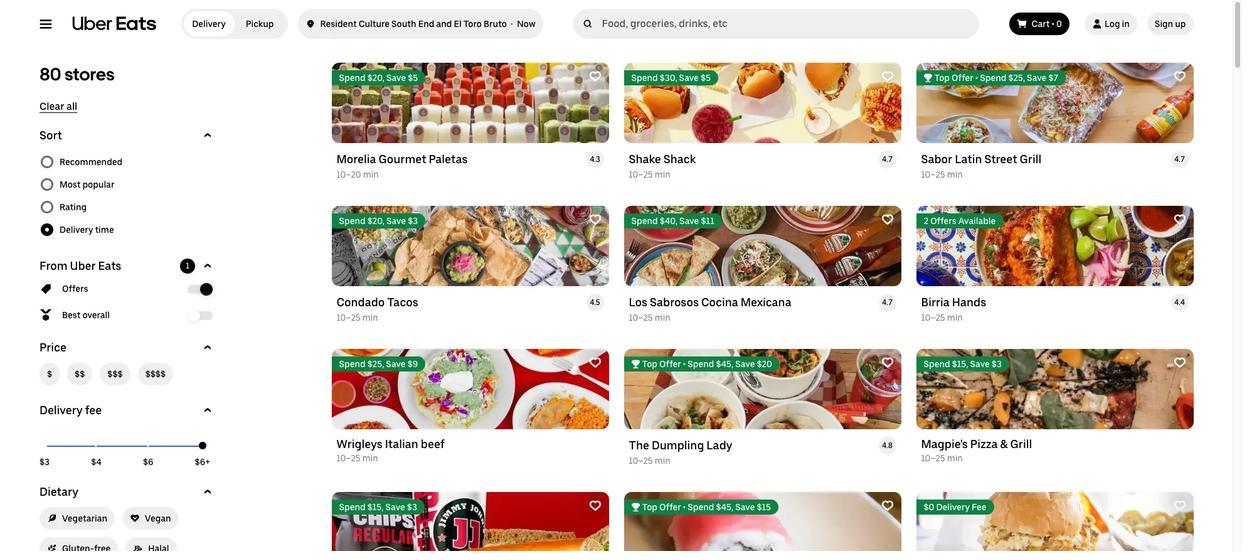 Task type: vqa. For each thing, say whether or not it's contained in the screenshot.
eighth + from the bottom of the page
no



Task type: locate. For each thing, give the bounding box(es) containing it.
Pickup radio
[[234, 11, 285, 36]]

option group
[[39, 151, 215, 241]]

2 vertical spatial delivery
[[39, 404, 82, 417]]

main navigation menu image
[[39, 18, 52, 30]]

sort
[[39, 129, 62, 142]]

south
[[392, 19, 417, 29]]

delivery fee
[[39, 404, 102, 417]]

best
[[62, 310, 80, 320]]

sign
[[1155, 19, 1174, 29]]

$$$$ button
[[138, 363, 173, 385]]

$ button
[[39, 363, 59, 385]]

delivery inside "radio"
[[192, 19, 226, 29]]

time
[[95, 225, 114, 235]]

all
[[66, 100, 77, 112]]

el
[[454, 19, 462, 29]]

recommended
[[59, 157, 122, 167]]

• left '0'
[[1052, 19, 1055, 29]]

delivery for delivery fee
[[39, 404, 82, 417]]

0 vertical spatial delivery
[[192, 19, 226, 29]]

delivery for delivery
[[192, 19, 226, 29]]

1 horizontal spatial •
[[1052, 19, 1055, 29]]

delivery left fee
[[39, 404, 82, 417]]

toro
[[464, 19, 482, 29]]

0 horizontal spatial •
[[511, 19, 513, 29]]

overall
[[82, 310, 110, 320]]

delivery time
[[59, 225, 114, 235]]

rating
[[59, 202, 86, 212]]

Food, groceries, drinks, etc text field
[[602, 18, 975, 30]]

delivery left pickup
[[192, 19, 226, 29]]

$
[[47, 369, 52, 379]]

delivery down rating
[[59, 225, 93, 235]]

$3
[[39, 457, 49, 467]]

and
[[437, 19, 452, 29]]

delivery
[[192, 19, 226, 29], [59, 225, 93, 235], [39, 404, 82, 417]]

$$$$
[[145, 369, 165, 379]]

deliver to image
[[305, 16, 315, 31]]

up
[[1176, 19, 1187, 29]]

1 • from the left
[[511, 19, 513, 29]]

• left now
[[511, 19, 513, 29]]

cart
[[1032, 19, 1050, 29]]

$$$
[[107, 369, 123, 379]]

resident
[[320, 19, 357, 29]]

add to favorites image
[[589, 70, 602, 83], [589, 213, 602, 226], [1174, 213, 1187, 226], [589, 357, 602, 369], [882, 357, 894, 369], [1174, 357, 1187, 369], [589, 500, 602, 512], [882, 500, 894, 512], [1174, 500, 1187, 512]]

vegetarian
[[62, 513, 107, 524]]

in
[[1123, 19, 1130, 29]]

sign up link
[[1148, 13, 1194, 35]]

uber
[[70, 259, 95, 272]]

sort button
[[39, 128, 215, 143]]

1 vertical spatial delivery
[[59, 225, 93, 235]]

•
[[511, 19, 513, 29], [1052, 19, 1055, 29]]

sign up
[[1155, 19, 1187, 29]]

vegan button
[[122, 507, 178, 530]]

delivery fee button
[[39, 403, 215, 418]]

culture
[[359, 19, 390, 29]]

add to favorites image
[[882, 70, 894, 83], [1174, 70, 1187, 83], [882, 213, 894, 226]]

bruto
[[484, 19, 507, 29]]

fee
[[85, 404, 102, 417]]

clear
[[39, 100, 64, 112]]

delivery inside button
[[39, 404, 82, 417]]

dietary button
[[39, 485, 215, 500]]



Task type: describe. For each thing, give the bounding box(es) containing it.
eats
[[98, 259, 121, 272]]

delivery for delivery time
[[59, 225, 93, 235]]

stores
[[64, 63, 114, 85]]

$$ button
[[67, 363, 92, 385]]

vegetarian button
[[39, 507, 115, 530]]

log
[[1105, 19, 1121, 29]]

from
[[39, 259, 67, 272]]

most
[[59, 180, 80, 190]]

uber eats home image
[[72, 16, 156, 31]]

price
[[39, 341, 66, 354]]

clear all button
[[39, 100, 77, 113]]

best overall
[[62, 310, 110, 320]]

popular
[[82, 180, 114, 190]]

0
[[1057, 19, 1063, 29]]

$4
[[91, 457, 101, 467]]

resident culture south end and el toro bruto • now
[[320, 19, 536, 29]]

now
[[517, 19, 536, 29]]

$6
[[143, 457, 153, 467]]

80
[[39, 63, 61, 85]]

price button
[[39, 340, 215, 355]]

1
[[186, 262, 189, 271]]

$$$ button
[[100, 363, 130, 385]]

$$
[[74, 369, 85, 379]]

cart • 0
[[1032, 19, 1063, 29]]

$6+
[[195, 457, 210, 467]]

dietary
[[39, 485, 78, 498]]

80 stores
[[39, 63, 114, 85]]

vegan
[[145, 513, 171, 524]]

offers
[[62, 284, 88, 294]]

Delivery radio
[[184, 11, 234, 36]]

2 • from the left
[[1052, 19, 1055, 29]]

from uber eats
[[39, 259, 121, 272]]

pickup
[[246, 19, 274, 29]]

option group containing recommended
[[39, 151, 215, 241]]

most popular
[[59, 180, 114, 190]]

end
[[419, 19, 435, 29]]

log in
[[1105, 19, 1130, 29]]

log in link
[[1085, 13, 1138, 35]]

clear all
[[39, 100, 77, 112]]



